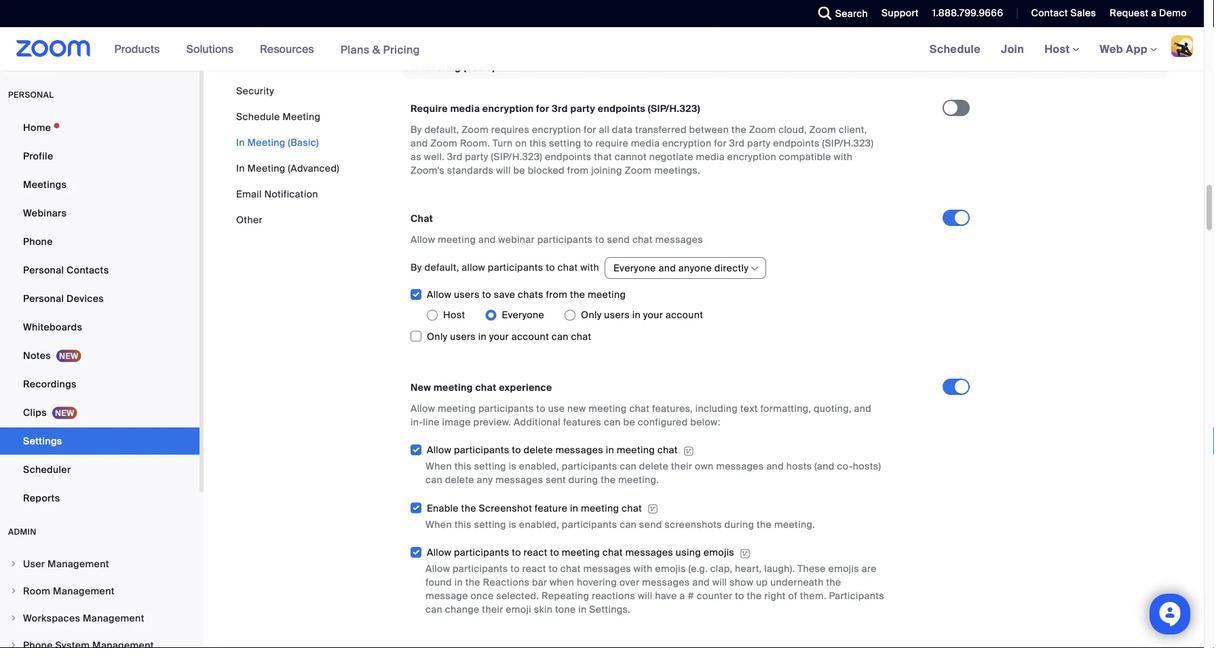 Task type: vqa. For each thing, say whether or not it's contained in the screenshot.
Help
no



Task type: describe. For each thing, give the bounding box(es) containing it.
zoom's
[[411, 164, 445, 177]]

schedule meeting
[[236, 110, 321, 123]]

encryption down between
[[728, 150, 777, 163]]

in down allow meeting participants to use new meeting chat features, including text formatting, quoting, and in-line image preview. additional features can be configured below:
[[606, 444, 614, 457]]

other
[[236, 214, 263, 226]]

allow participants to delete messages in meeting chat
[[427, 444, 678, 457]]

to inside allow meeting participants to use new meeting chat features, including text formatting, quoting, and in-line image preview. additional features can be configured below:
[[537, 402, 546, 415]]

messages up screenshot in the left bottom of the page
[[496, 474, 544, 486]]

can inside allow participants to react to chat messages with emojis (e.g. clap, heart, laugh). these emojis are found in the reactions bar when hovering over messages and will show up underneath the message once selected. repeating reactions will have a # counter to the right of them. participants can change their emoji skin tone in settings.
[[426, 604, 443, 616]]

your for only users in your account
[[644, 309, 663, 321]]

1 vertical spatial meeting.
[[775, 518, 816, 531]]

1 horizontal spatial during
[[725, 518, 755, 531]]

request a demo
[[1110, 7, 1188, 19]]

feature
[[535, 502, 568, 515]]

participants up any
[[454, 444, 510, 457]]

right image
[[10, 587, 18, 595]]

and inside by default, zoom requires encryption for all data transferred between the zoom cloud, zoom client, and zoom room. turn on this setting to require media encryption for 3rd party endpoints (sip/h.323) as well.  3rd party (sip/h.323) endpoints that cannot negotiate media encryption compatible with zoom's standards will be blocked from joining zoom meetings.
[[411, 137, 428, 149]]

configured
[[638, 416, 688, 428]]

plans & pricing
[[341, 42, 420, 57]]

allow participants to react to meeting chat messages using emojis
[[427, 547, 735, 559]]

in-
[[411, 416, 423, 428]]

email notification
[[236, 188, 318, 200]]

text
[[741, 402, 758, 415]]

chats
[[518, 289, 544, 301]]

sent
[[546, 474, 566, 486]]

meeting up allow
[[438, 233, 476, 246]]

blocked
[[528, 164, 565, 177]]

this for screenshot
[[455, 518, 472, 531]]

demo
[[1160, 7, 1188, 19]]

heart,
[[735, 563, 762, 575]]

workspaces management menu item
[[0, 606, 200, 631]]

screenshot
[[479, 502, 532, 515]]

personal contacts
[[23, 264, 109, 276]]

the inside by default, zoom requires encryption for all data transferred between the zoom cloud, zoom client, and zoom room. turn on this setting to require media encryption for 3rd party endpoints (sip/h.323) as well.  3rd party (sip/h.323) endpoints that cannot negotiate media encryption compatible with zoom's standards will be blocked from joining zoom meetings.
[[732, 123, 747, 136]]

web
[[1100, 42, 1124, 56]]

0 vertical spatial media
[[450, 102, 480, 115]]

1.888.799.9666
[[933, 7, 1004, 19]]

by default, zoom requires encryption for all data transferred between the zoom cloud, zoom client, and zoom room. turn on this setting to require media encryption for 3rd party endpoints (sip/h.323) as well.  3rd party (sip/h.323) endpoints that cannot negotiate media encryption compatible with zoom's standards will be blocked from joining zoom meetings.
[[411, 123, 874, 177]]

encryption up requires
[[483, 102, 534, 115]]

0 vertical spatial in meeting (basic)
[[411, 61, 496, 73]]

are
[[862, 563, 877, 575]]

joining
[[592, 164, 623, 177]]

other link
[[236, 214, 263, 226]]

formatting,
[[761, 402, 812, 415]]

meetings navigation
[[920, 27, 1205, 72]]

meeting for "schedule meeting" link
[[283, 110, 321, 123]]

additional
[[514, 416, 561, 428]]

turn
[[493, 137, 513, 149]]

meeting up only users in your account
[[588, 289, 626, 301]]

the up them.
[[827, 576, 842, 589]]

in right feature
[[570, 502, 579, 515]]

in meeting (basic) element
[[403, 57, 1169, 648]]

to inside by default, zoom requires encryption for all data transferred between the zoom cloud, zoom client, and zoom room. turn on this setting to require media encryption for 3rd party endpoints (sip/h.323) as well.  3rd party (sip/h.323) endpoints that cannot negotiate media encryption compatible with zoom's standards will be blocked from joining zoom meetings.
[[584, 137, 593, 149]]

0 vertical spatial a
[[1152, 7, 1157, 19]]

user management
[[23, 558, 109, 570]]

everyone and anyone directly
[[614, 262, 749, 274]]

anyone
[[679, 262, 712, 274]]

1 horizontal spatial emojis
[[704, 547, 735, 559]]

repeating
[[542, 590, 590, 603]]

can up enable
[[426, 474, 443, 486]]

only users in your account can chat
[[427, 330, 592, 343]]

1 vertical spatial in meeting (basic)
[[236, 136, 319, 149]]

everyone for everyone and anyone directly
[[614, 262, 656, 274]]

1 horizontal spatial endpoints
[[598, 102, 646, 115]]

2 horizontal spatial endpoints
[[774, 137, 820, 149]]

enabled, for delete
[[519, 460, 560, 473]]

users for only users in your account can chat
[[450, 330, 476, 343]]

users for only users in your account
[[605, 309, 630, 321]]

room management
[[23, 585, 115, 598]]

participants inside "when this setting is enabled, participants can delete their own messages and hosts (and co-hosts) can delete any messages sent during the meeting."
[[562, 460, 618, 473]]

2 horizontal spatial 3rd
[[730, 137, 745, 149]]

zoom down the cannot
[[625, 164, 652, 177]]

setting for to
[[474, 460, 506, 473]]

support
[[882, 7, 919, 19]]

participants down webinar
[[488, 261, 544, 274]]

participants
[[829, 590, 885, 603]]

sales
[[1071, 7, 1097, 19]]

1 vertical spatial delete
[[640, 460, 669, 473]]

1 horizontal spatial media
[[631, 137, 660, 149]]

skin
[[534, 604, 553, 616]]

react for chat
[[523, 563, 546, 575]]

tone
[[555, 604, 576, 616]]

any
[[477, 474, 493, 486]]

(e.g.
[[689, 563, 708, 575]]

1 vertical spatial from
[[546, 289, 568, 301]]

2 vertical spatial media
[[696, 150, 725, 163]]

request
[[1110, 7, 1149, 19]]

1 horizontal spatial for
[[584, 123, 597, 136]]

phone
[[23, 235, 53, 248]]

0 horizontal spatial endpoints
[[545, 150, 592, 163]]

of
[[789, 590, 798, 603]]

2 horizontal spatial party
[[748, 137, 771, 149]]

0 horizontal spatial emojis
[[655, 563, 686, 575]]

chat up preview.
[[476, 381, 497, 394]]

room management menu item
[[0, 579, 200, 604]]

messages down features
[[556, 444, 604, 457]]

that
[[594, 150, 613, 163]]

and inside "when this setting is enabled, participants can delete their own messages and hosts (and co-hosts) can delete any messages sent during the meeting."
[[767, 460, 784, 473]]

0 horizontal spatial for
[[536, 102, 550, 115]]

room
[[23, 585, 50, 598]]

between
[[690, 123, 729, 136]]

messages up "have"
[[642, 576, 690, 589]]

allow users to save chats from the meeting
[[427, 289, 626, 301]]

the right chats
[[570, 289, 585, 301]]

zoom left cloud,
[[749, 123, 776, 136]]

own
[[695, 460, 714, 473]]

contacts
[[67, 264, 109, 276]]

experience
[[499, 381, 552, 394]]

in for the in meeting (basic) link
[[236, 136, 245, 149]]

0 horizontal spatial with
[[581, 261, 600, 274]]

account for only users in your account can chat
[[512, 330, 549, 343]]

can up allow participants to react to meeting chat messages using emojis
[[620, 518, 637, 531]]

meeting up "when this setting is enabled, participants can delete their own messages and hosts (and co-hosts) can delete any messages sent during the meeting."
[[617, 444, 655, 457]]

management for workspaces management
[[83, 612, 144, 625]]

features,
[[653, 402, 693, 415]]

chat down only users in your account
[[571, 330, 592, 343]]

schedule link
[[920, 27, 991, 71]]

1 horizontal spatial will
[[638, 590, 653, 603]]

cannot
[[615, 150, 647, 163]]

1.888.799.9666 button up join
[[923, 0, 1007, 27]]

right image for workspaces management
[[10, 615, 18, 623]]

resources button
[[260, 27, 320, 71]]

counter
[[697, 590, 733, 603]]

webinars link
[[0, 200, 200, 227]]

clap,
[[711, 563, 733, 575]]

meetings link
[[0, 171, 200, 198]]

users for allow users to save chats from the meeting
[[454, 289, 480, 301]]

and inside allow meeting participants to use new meeting chat features, including text formatting, quoting, and in-line image preview. additional features can be configured below:
[[855, 402, 872, 415]]

their inside allow participants to react to chat messages with emojis (e.g. clap, heart, laugh). these emojis are found in the reactions bar when hovering over messages and will show up underneath the message once selected. repeating reactions will have a # counter to the right of them. participants can change their emoji skin tone in settings.
[[482, 604, 504, 616]]

allow participants to react to chat messages with emojis (e.g. clap, heart, laugh). these emojis are found in the reactions bar when hovering over messages and will show up underneath the message once selected. repeating reactions will have a # counter to the right of them. participants can change their emoji skin tone in settings.
[[426, 563, 885, 616]]

directly
[[715, 262, 749, 274]]

meeting right new
[[434, 381, 473, 394]]

in up message
[[455, 576, 463, 589]]

message
[[426, 590, 468, 603]]

cloud,
[[779, 123, 807, 136]]

chat inside allow meeting participants to use new meeting chat features, including text formatting, quoting, and in-line image preview. additional features can be configured below:
[[630, 402, 650, 415]]

change
[[445, 604, 480, 616]]

1 horizontal spatial (sip/h.323)
[[648, 102, 701, 115]]

can inside allow meeting participants to use new meeting chat features, including text formatting, quoting, and in-line image preview. additional features can be configured below:
[[604, 416, 621, 428]]

image
[[442, 416, 471, 428]]

over
[[620, 576, 640, 589]]

admin menu menu
[[0, 551, 200, 648]]

participants up allow participants to react to meeting chat messages using emojis
[[562, 518, 618, 531]]

workspaces management
[[23, 612, 144, 625]]

by default, allow participants to chat with
[[411, 261, 600, 274]]

the right enable
[[461, 502, 477, 515]]

management for user management
[[48, 558, 109, 570]]

in up new meeting chat experience
[[479, 330, 487, 343]]

personal
[[8, 90, 54, 100]]

'support version for 'allow participants to delete messages in meeting chat image
[[684, 445, 694, 457]]

2 vertical spatial delete
[[445, 474, 475, 486]]

web app button
[[1100, 42, 1158, 56]]

1.888.799.9666 button up schedule link
[[933, 7, 1004, 19]]

participants up "reactions"
[[454, 547, 510, 559]]

admin
[[8, 527, 37, 537]]

allow meeting participants to use new meeting chat features, including text formatting, quoting, and in-line image preview. additional features can be configured below:
[[411, 402, 872, 428]]

allow for allow meeting and webinar participants to send chat messages
[[411, 233, 435, 246]]

features
[[563, 416, 602, 428]]

right image for user management
[[10, 560, 18, 568]]

search button
[[809, 0, 872, 27]]

0 horizontal spatial party
[[465, 150, 489, 163]]

0 horizontal spatial (sip/h.323)
[[491, 150, 543, 163]]

use
[[548, 402, 565, 415]]

2 horizontal spatial for
[[714, 137, 727, 149]]

chat up "when this setting is enabled, participants can send screenshots during the meeting." at the bottom of the page
[[622, 502, 642, 515]]

(and
[[815, 460, 835, 473]]

zoom up the well.
[[431, 137, 458, 149]]

new
[[568, 402, 586, 415]]

compatible
[[779, 150, 832, 163]]

scheduler link
[[0, 456, 200, 483]]

and left webinar
[[479, 233, 496, 246]]

in meeting (advanced)
[[236, 162, 340, 175]]

encryption up negotiate
[[663, 137, 712, 149]]

setting inside by default, zoom requires encryption for all data transferred between the zoom cloud, zoom client, and zoom room. turn on this setting to require media encryption for 3rd party endpoints (sip/h.323) as well.  3rd party (sip/h.323) endpoints that cannot negotiate media encryption compatible with zoom's standards will be blocked from joining zoom meetings.
[[549, 137, 582, 149]]

0 vertical spatial (basic)
[[464, 61, 496, 73]]

personal for personal contacts
[[23, 264, 64, 276]]

default, for allow
[[425, 261, 459, 274]]

new
[[411, 381, 431, 394]]

underneath
[[771, 576, 824, 589]]

2 vertical spatial 3rd
[[447, 150, 463, 163]]

&
[[373, 42, 380, 57]]

be inside by default, zoom requires encryption for all data transferred between the zoom cloud, zoom client, and zoom room. turn on this setting to require media encryption for 3rd party endpoints (sip/h.323) as well.  3rd party (sip/h.323) endpoints that cannot negotiate media encryption compatible with zoom's standards will be blocked from joining zoom meetings.
[[514, 164, 526, 177]]

meeting up features
[[589, 402, 627, 415]]

from inside by default, zoom requires encryption for all data transferred between the zoom cloud, zoom client, and zoom room. turn on this setting to require media encryption for 3rd party endpoints (sip/h.323) as well.  3rd party (sip/h.323) endpoints that cannot negotiate media encryption compatible with zoom's standards will be blocked from joining zoom meetings.
[[567, 164, 589, 177]]

only for only users in your account
[[581, 309, 602, 321]]

zoom up the room.
[[462, 123, 489, 136]]

personal menu menu
[[0, 114, 200, 513]]

messages up everyone and anyone directly
[[656, 233, 704, 246]]

chat inside allow participants to react to chat messages with emojis (e.g. clap, heart, laugh). these emojis are found in the reactions bar when hovering over messages and will show up underneath the message once selected. repeating reactions will have a # counter to the right of them. participants can change their emoji skin tone in settings.
[[561, 563, 581, 575]]

menu bar containing security
[[236, 84, 340, 227]]



Task type: locate. For each thing, give the bounding box(es) containing it.
0 vertical spatial management
[[48, 558, 109, 570]]

everyone for everyone
[[502, 309, 545, 321]]

3rd
[[552, 102, 568, 115], [730, 137, 745, 149], [447, 150, 463, 163]]

participants up once
[[453, 563, 508, 575]]

participants up sent
[[562, 460, 618, 473]]

setting up blocked
[[549, 137, 582, 149]]

(sip/h.323) up transferred at top
[[648, 102, 701, 115]]

reactions
[[592, 590, 636, 603]]

1 when from the top
[[426, 460, 452, 473]]

this down enable
[[455, 518, 472, 531]]

when inside "when this setting is enabled, participants can delete their own messages and hosts (and co-hosts) can delete any messages sent during the meeting."
[[426, 460, 452, 473]]

2 default, from the top
[[425, 261, 459, 274]]

0 vertical spatial enabled,
[[519, 460, 560, 473]]

meeting up the 'image'
[[438, 402, 476, 415]]

personal devices link
[[0, 285, 200, 312]]

host inside meetings navigation
[[1045, 42, 1073, 56]]

when for when this setting is enabled, participants can delete their own messages and hosts (and co-hosts) can delete any messages sent during the meeting.
[[426, 460, 452, 473]]

allow inside allow participants to react to chat messages with emojis (e.g. clap, heart, laugh). these emojis are found in the reactions bar when hovering over messages and will show up underneath the message once selected. repeating reactions will have a # counter to the right of them. participants can change their emoji skin tone in settings.
[[426, 563, 450, 575]]

2 horizontal spatial delete
[[640, 460, 669, 473]]

by inside by default, zoom requires encryption for all data transferred between the zoom cloud, zoom client, and zoom room. turn on this setting to require media encryption for 3rd party endpoints (sip/h.323) as well.  3rd party (sip/h.323) endpoints that cannot negotiate media encryption compatible with zoom's standards will be blocked from joining zoom meetings.
[[411, 123, 422, 136]]

only inside allow users to save chats from the meeting option group
[[581, 309, 602, 321]]

well.
[[424, 150, 445, 163]]

in meeting (basic)
[[411, 61, 496, 73], [236, 136, 319, 149]]

1 horizontal spatial account
[[666, 309, 704, 321]]

email notification link
[[236, 188, 318, 200]]

your for only users in your account can chat
[[489, 330, 509, 343]]

schedule for schedule meeting
[[236, 110, 280, 123]]

chat up configured in the right bottom of the page
[[630, 402, 650, 415]]

0 vertical spatial in
[[411, 61, 420, 73]]

0 vertical spatial right image
[[10, 560, 18, 568]]

0 vertical spatial when
[[426, 460, 452, 473]]

2 horizontal spatial (sip/h.323)
[[823, 137, 874, 149]]

zoom logo image
[[16, 40, 91, 57]]

your inside allow users to save chats from the meeting option group
[[644, 309, 663, 321]]

personal down phone
[[23, 264, 64, 276]]

emojis left are
[[829, 563, 860, 575]]

default, down require
[[425, 123, 459, 136]]

new meeting chat experience
[[411, 381, 552, 394]]

0 horizontal spatial host
[[443, 309, 465, 321]]

the down up
[[747, 590, 762, 603]]

right image inside workspaces management menu item
[[10, 615, 18, 623]]

during right sent
[[569, 474, 598, 486]]

encryption down require media encryption for 3rd party endpoints (sip/h.323) at the top
[[532, 123, 581, 136]]

messages right own
[[716, 460, 764, 473]]

0 vertical spatial send
[[607, 233, 630, 246]]

with inside allow participants to react to chat messages with emojis (e.g. clap, heart, laugh). these emojis are found in the reactions bar when hovering over messages and will show up underneath the message once selected. repeating reactions will have a # counter to the right of them. participants can change their emoji skin tone in settings.
[[634, 563, 653, 575]]

your down everyone and anyone directly popup button
[[644, 309, 663, 321]]

0 vertical spatial this
[[530, 137, 547, 149]]

1 horizontal spatial (basic)
[[464, 61, 496, 73]]

notes
[[23, 349, 51, 362]]

0 vertical spatial personal
[[23, 264, 64, 276]]

can down allow users to save chats from the meeting
[[552, 330, 569, 343]]

2 is from the top
[[509, 518, 517, 531]]

2 vertical spatial endpoints
[[545, 150, 592, 163]]

setting down screenshot in the left bottom of the page
[[474, 518, 506, 531]]

the inside "when this setting is enabled, participants can delete their own messages and hosts (and co-hosts) can delete any messages sent during the meeting."
[[601, 474, 616, 486]]

0 vertical spatial during
[[569, 474, 598, 486]]

once
[[471, 590, 494, 603]]

screenshots
[[665, 518, 722, 531]]

in down schedule meeting
[[236, 136, 245, 149]]

using
[[676, 547, 701, 559]]

is down screenshot in the left bottom of the page
[[509, 518, 517, 531]]

0 vertical spatial users
[[454, 289, 480, 301]]

everyone inside allow users to save chats from the meeting option group
[[502, 309, 545, 321]]

pricing
[[383, 42, 420, 57]]

right image inside user management menu item
[[10, 560, 18, 568]]

media
[[450, 102, 480, 115], [631, 137, 660, 149], [696, 150, 725, 163]]

and inside allow participants to react to chat messages with emojis (e.g. clap, heart, laugh). these emojis are found in the reactions bar when hovering over messages and will show up underneath the message once selected. repeating reactions will have a # counter to the right of them. participants can change their emoji skin tone in settings.
[[693, 576, 710, 589]]

0 vertical spatial setting
[[549, 137, 582, 149]]

hosts
[[787, 460, 812, 473]]

can down allow meeting participants to use new meeting chat features, including text formatting, quoting, and in-line image preview. additional features can be configured below:
[[620, 460, 637, 473]]

show
[[730, 576, 754, 589]]

0 vertical spatial 3rd
[[552, 102, 568, 115]]

web app
[[1100, 42, 1148, 56]]

1 is from the top
[[509, 460, 517, 473]]

account down everyone and anyone directly popup button
[[666, 309, 704, 321]]

have
[[655, 590, 677, 603]]

with up over
[[634, 563, 653, 575]]

1 vertical spatial default,
[[425, 261, 459, 274]]

app
[[1126, 42, 1148, 56]]

menu item
[[0, 633, 200, 648]]

allow meeting and webinar participants to send chat messages
[[411, 233, 704, 246]]

quoting,
[[814, 402, 852, 415]]

allow for allow users to save chats from the meeting
[[427, 289, 452, 301]]

for down between
[[714, 137, 727, 149]]

below:
[[691, 416, 721, 428]]

default, left allow
[[425, 261, 459, 274]]

2 vertical spatial party
[[465, 150, 489, 163]]

management for room management
[[53, 585, 115, 598]]

this inside by default, zoom requires encryption for all data transferred between the zoom cloud, zoom client, and zoom room. turn on this setting to require media encryption for 3rd party endpoints (sip/h.323) as well.  3rd party (sip/h.323) endpoints that cannot negotiate media encryption compatible with zoom's standards will be blocked from joining zoom meetings.
[[530, 137, 547, 149]]

scheduler
[[23, 463, 71, 476]]

1 vertical spatial right image
[[10, 615, 18, 623]]

meetings
[[23, 178, 67, 191]]

1 vertical spatial with
[[581, 261, 600, 274]]

1 vertical spatial send
[[640, 518, 662, 531]]

3 right image from the top
[[10, 642, 18, 648]]

2 vertical spatial this
[[455, 518, 472, 531]]

2 vertical spatial users
[[450, 330, 476, 343]]

1 vertical spatial will
[[713, 576, 727, 589]]

the up once
[[466, 576, 481, 589]]

will down over
[[638, 590, 653, 603]]

devices
[[67, 292, 104, 305]]

product information navigation
[[104, 27, 430, 72]]

users inside option group
[[605, 309, 630, 321]]

setting
[[549, 137, 582, 149], [474, 460, 506, 473], [474, 518, 506, 531]]

media right require
[[450, 102, 480, 115]]

right
[[765, 590, 786, 603]]

1 vertical spatial only
[[427, 330, 448, 343]]

clips link
[[0, 399, 200, 426]]

by down chat
[[411, 261, 422, 274]]

schedule for schedule
[[930, 42, 981, 56]]

chat down "when this setting is enabled, participants can send screenshots during the meeting." at the bottom of the page
[[603, 547, 623, 559]]

their inside "when this setting is enabled, participants can delete their own messages and hosts (and co-hosts) can delete any messages sent during the meeting."
[[671, 460, 693, 473]]

0 vertical spatial for
[[536, 102, 550, 115]]

setting up any
[[474, 460, 506, 473]]

endpoints up "data" on the right top
[[598, 102, 646, 115]]

0 horizontal spatial (basic)
[[288, 136, 319, 149]]

in
[[411, 61, 420, 73], [236, 136, 245, 149], [236, 162, 245, 175]]

from left joining
[[567, 164, 589, 177]]

be
[[514, 164, 526, 177], [624, 416, 636, 428]]

chat up when
[[561, 563, 581, 575]]

up
[[757, 576, 768, 589]]

menu bar
[[236, 84, 340, 227]]

1 vertical spatial endpoints
[[774, 137, 820, 149]]

0 vertical spatial endpoints
[[598, 102, 646, 115]]

1 vertical spatial for
[[584, 123, 597, 136]]

products
[[114, 42, 160, 56]]

participants inside allow meeting participants to use new meeting chat features, including text formatting, quoting, and in-line image preview. additional features can be configured below:
[[479, 402, 534, 415]]

1 horizontal spatial everyone
[[614, 262, 656, 274]]

setting inside "when this setting is enabled, participants can delete their own messages and hosts (and co-hosts) can delete any messages sent during the meeting."
[[474, 460, 506, 473]]

whiteboards link
[[0, 314, 200, 341]]

1 horizontal spatial party
[[571, 102, 596, 115]]

settings.
[[590, 604, 631, 616]]

meeting
[[438, 233, 476, 246], [588, 289, 626, 301], [434, 381, 473, 394], [438, 402, 476, 415], [589, 402, 627, 415], [617, 444, 655, 457], [581, 502, 619, 515], [562, 547, 600, 559]]

search
[[836, 7, 868, 20]]

in down everyone and anyone directly popup button
[[633, 309, 641, 321]]

when up enable
[[426, 460, 452, 473]]

1 personal from the top
[[23, 264, 64, 276]]

everyone down allow users to save chats from the meeting
[[502, 309, 545, 321]]

1 vertical spatial a
[[680, 590, 685, 603]]

2 horizontal spatial will
[[713, 576, 727, 589]]

will inside by default, zoom requires encryption for all data transferred between the zoom cloud, zoom client, and zoom room. turn on this setting to require media encryption for 3rd party endpoints (sip/h.323) as well.  3rd party (sip/h.323) endpoints that cannot negotiate media encryption compatible with zoom's standards will be blocked from joining zoom meetings.
[[496, 164, 511, 177]]

1 right image from the top
[[10, 560, 18, 568]]

banner
[[0, 27, 1205, 72]]

2 personal from the top
[[23, 292, 64, 305]]

in right "tone"
[[579, 604, 587, 616]]

0 horizontal spatial only
[[427, 330, 448, 343]]

emojis
[[704, 547, 735, 559], [655, 563, 686, 575], [829, 563, 860, 575]]

when for when this setting is enabled, participants can send screenshots during the meeting.
[[426, 518, 452, 531]]

1 vertical spatial everyone
[[502, 309, 545, 321]]

0 vertical spatial everyone
[[614, 262, 656, 274]]

1 vertical spatial be
[[624, 416, 636, 428]]

send
[[607, 233, 630, 246], [640, 518, 662, 531]]

by for by default, allow participants to chat with
[[411, 261, 422, 274]]

hosts)
[[853, 460, 882, 473]]

this down the 'image'
[[455, 460, 472, 473]]

0 vertical spatial from
[[567, 164, 589, 177]]

allow
[[462, 261, 486, 274]]

allow inside allow meeting participants to use new meeting chat features, including text formatting, quoting, and in-line image preview. additional features can be configured below:
[[411, 402, 435, 415]]

0 horizontal spatial meeting.
[[619, 474, 659, 486]]

0 horizontal spatial media
[[450, 102, 480, 115]]

host button
[[1045, 42, 1080, 56]]

during inside "when this setting is enabled, participants can delete their own messages and hosts (and co-hosts) can delete any messages sent during the meeting."
[[569, 474, 598, 486]]

standards
[[447, 164, 494, 177]]

and up as on the left
[[411, 137, 428, 149]]

in meeting (basic) link
[[236, 136, 319, 149]]

only for only users in your account can chat
[[427, 330, 448, 343]]

1 vertical spatial media
[[631, 137, 660, 149]]

0 vertical spatial be
[[514, 164, 526, 177]]

meetings.
[[655, 164, 701, 177]]

emojis down using
[[655, 563, 686, 575]]

0 vertical spatial react
[[524, 547, 548, 559]]

participants inside allow participants to react to chat messages with emojis (e.g. clap, heart, laugh). these emojis are found in the reactions bar when hovering over messages and will show up underneath the message once selected. repeating reactions will have a # counter to the right of them. participants can change their emoji skin tone in settings.
[[453, 563, 508, 575]]

endpoints down cloud,
[[774, 137, 820, 149]]

2 horizontal spatial with
[[834, 150, 853, 163]]

'support version for 'allow participants to react to meeting chat messages using emojis image
[[740, 548, 751, 560]]

'support version for 'enable the screenshot feature in meeting chat image
[[648, 503, 659, 516]]

chat left 'support version for 'allow participants to delete messages in meeting chat icon
[[658, 444, 678, 457]]

1 horizontal spatial be
[[624, 416, 636, 428]]

personal up whiteboards
[[23, 292, 64, 305]]

0 vertical spatial with
[[834, 150, 853, 163]]

1 vertical spatial party
[[748, 137, 771, 149]]

enabled, down allow participants to delete messages in meeting chat
[[519, 460, 560, 473]]

2 enabled, from the top
[[519, 518, 560, 531]]

user management menu item
[[0, 551, 200, 577]]

allow for allow meeting participants to use new meeting chat features, including text formatting, quoting, and in-line image preview. additional features can be configured below:
[[411, 402, 435, 415]]

2 vertical spatial management
[[83, 612, 144, 625]]

2 vertical spatial with
[[634, 563, 653, 575]]

data
[[612, 123, 633, 136]]

will down turn
[[496, 164, 511, 177]]

can right features
[[604, 416, 621, 428]]

when
[[550, 576, 575, 589]]

enabled, down the "enable the screenshot feature in meeting chat"
[[519, 518, 560, 531]]

schedule down '1.888.799.9666'
[[930, 42, 981, 56]]

in inside option group
[[633, 309, 641, 321]]

1 vertical spatial management
[[53, 585, 115, 598]]

contact
[[1032, 7, 1069, 19]]

0 vertical spatial delete
[[524, 444, 553, 457]]

whiteboards
[[23, 321, 82, 333]]

setting for screenshot
[[474, 518, 506, 531]]

default, for zoom
[[425, 123, 459, 136]]

laugh).
[[765, 563, 795, 575]]

is inside "when this setting is enabled, participants can delete their own messages and hosts (and co-hosts) can delete any messages sent during the meeting."
[[509, 460, 517, 473]]

home link
[[0, 114, 200, 141]]

react inside allow participants to react to chat messages with emojis (e.g. clap, heart, laugh). these emojis are found in the reactions bar when hovering over messages and will show up underneath the message once selected. repeating reactions will have a # counter to the right of them. participants can change their emoji skin tone in settings.
[[523, 563, 546, 575]]

react for meeting
[[524, 547, 548, 559]]

is up screenshot in the left bottom of the page
[[509, 460, 517, 473]]

0 horizontal spatial your
[[489, 330, 509, 343]]

delete left any
[[445, 474, 475, 486]]

1 horizontal spatial send
[[640, 518, 662, 531]]

this for to
[[455, 460, 472, 473]]

a inside allow participants to react to chat messages with emojis (e.g. clap, heart, laugh). these emojis are found in the reactions bar when hovering over messages and will show up underneath the message once selected. repeating reactions will have a # counter to the right of them. participants can change their emoji skin tone in settings.
[[680, 590, 685, 603]]

1 horizontal spatial schedule
[[930, 42, 981, 56]]

meeting down schedule meeting
[[247, 136, 286, 149]]

their down once
[[482, 604, 504, 616]]

bar
[[532, 576, 548, 589]]

2 vertical spatial right image
[[10, 642, 18, 648]]

by for by default, zoom requires encryption for all data transferred between the zoom cloud, zoom client, and zoom room. turn on this setting to require media encryption for 3rd party endpoints (sip/h.323) as well.  3rd party (sip/h.323) endpoints that cannot negotiate media encryption compatible with zoom's standards will be blocked from joining zoom meetings.
[[411, 123, 422, 136]]

0 vertical spatial only
[[581, 309, 602, 321]]

2 vertical spatial (sip/h.323)
[[491, 150, 543, 163]]

1 horizontal spatial meeting.
[[775, 518, 816, 531]]

be inside allow meeting participants to use new meeting chat features, including text formatting, quoting, and in-line image preview. additional features can be configured below:
[[624, 416, 636, 428]]

0 horizontal spatial their
[[482, 604, 504, 616]]

room.
[[460, 137, 490, 149]]

2 by from the top
[[411, 261, 422, 274]]

1 horizontal spatial their
[[671, 460, 693, 473]]

0 vertical spatial is
[[509, 460, 517, 473]]

participants right webinar
[[538, 233, 593, 246]]

email
[[236, 188, 262, 200]]

1 vertical spatial account
[[512, 330, 549, 343]]

meeting. inside "when this setting is enabled, participants can delete their own messages and hosts (and co-hosts) can delete any messages sent during the meeting."
[[619, 474, 659, 486]]

allow for allow participants to delete messages in meeting chat
[[427, 444, 452, 457]]

1 vertical spatial host
[[443, 309, 465, 321]]

allow users to save chats from the meeting option group
[[427, 305, 943, 326]]

meeting up require
[[422, 61, 461, 73]]

default, inside by default, zoom requires encryption for all data transferred between the zoom cloud, zoom client, and zoom room. turn on this setting to require media encryption for 3rd party endpoints (sip/h.323) as well.  3rd party (sip/h.323) endpoints that cannot negotiate media encryption compatible with zoom's standards will be blocked from joining zoom meetings.
[[425, 123, 459, 136]]

will down clap,
[[713, 576, 727, 589]]

0 vertical spatial (sip/h.323)
[[648, 102, 701, 115]]

from right chats
[[546, 289, 568, 301]]

client,
[[839, 123, 867, 136]]

support link
[[872, 0, 923, 27], [882, 7, 919, 19]]

allow for allow participants to react to meeting chat messages using emojis
[[427, 547, 452, 559]]

for left all
[[584, 123, 597, 136]]

1 vertical spatial 3rd
[[730, 137, 745, 149]]

1 vertical spatial (basic)
[[288, 136, 319, 149]]

2 horizontal spatial emojis
[[829, 563, 860, 575]]

when this setting is enabled, participants can send screenshots during the meeting.
[[426, 518, 816, 531]]

with inside by default, zoom requires encryption for all data transferred between the zoom cloud, zoom client, and zoom room. turn on this setting to require media encryption for 3rd party endpoints (sip/h.323) as well.  3rd party (sip/h.323) endpoints that cannot negotiate media encryption compatible with zoom's standards will be blocked from joining zoom meetings.
[[834, 150, 853, 163]]

1 vertical spatial this
[[455, 460, 472, 473]]

right image
[[10, 560, 18, 568], [10, 615, 18, 623], [10, 642, 18, 648]]

enabled,
[[519, 460, 560, 473], [519, 518, 560, 531]]

be left blocked
[[514, 164, 526, 177]]

host down the contact sales
[[1045, 42, 1073, 56]]

messages up over
[[626, 547, 674, 559]]

0 horizontal spatial will
[[496, 164, 511, 177]]

personal devices
[[23, 292, 104, 305]]

with down client, on the right
[[834, 150, 853, 163]]

requires
[[491, 123, 530, 136]]

when this setting is enabled, participants can delete their own messages and hosts (and co-hosts) can delete any messages sent during the meeting.
[[426, 460, 882, 486]]

for
[[536, 102, 550, 115], [584, 123, 597, 136], [714, 137, 727, 149]]

their down 'support version for 'allow participants to delete messages in meeting chat icon
[[671, 460, 693, 473]]

1 default, from the top
[[425, 123, 459, 136]]

#
[[688, 590, 695, 603]]

and left hosts
[[767, 460, 784, 473]]

banner containing products
[[0, 27, 1205, 72]]

2 vertical spatial for
[[714, 137, 727, 149]]

delete up the "'support version for 'enable the screenshot feature in meeting chat" icon at the bottom
[[640, 460, 669, 473]]

enable
[[427, 502, 459, 515]]

zoom left client, on the right
[[810, 123, 837, 136]]

and down "(e.g." at the right bottom
[[693, 576, 710, 589]]

participants up preview.
[[479, 402, 534, 415]]

enabled, inside "when this setting is enabled, participants can delete their own messages and hosts (and co-hosts) can delete any messages sent during the meeting."
[[519, 460, 560, 473]]

is for to
[[509, 460, 517, 473]]

messages up hovering
[[584, 563, 631, 575]]

from
[[567, 164, 589, 177], [546, 289, 568, 301]]

the up laugh).
[[757, 518, 772, 531]]

personal inside personal contacts "link"
[[23, 264, 64, 276]]

0 horizontal spatial during
[[569, 474, 598, 486]]

delete down additional
[[524, 444, 553, 457]]

0 horizontal spatial account
[[512, 330, 549, 343]]

account for only users in your account
[[666, 309, 704, 321]]

1 by from the top
[[411, 123, 422, 136]]

everyone inside popup button
[[614, 262, 656, 274]]

in meeting (advanced) link
[[236, 162, 340, 175]]

party
[[571, 102, 596, 115], [748, 137, 771, 149], [465, 150, 489, 163]]

resources
[[260, 42, 314, 56]]

1.888.799.9666 button
[[923, 0, 1007, 27], [933, 7, 1004, 19]]

endpoints up blocked
[[545, 150, 592, 163]]

1 vertical spatial during
[[725, 518, 755, 531]]

personal contacts link
[[0, 257, 200, 284]]

join
[[1002, 42, 1025, 56]]

profile
[[23, 150, 53, 162]]

when down enable
[[426, 518, 452, 531]]

1 vertical spatial personal
[[23, 292, 64, 305]]

a left # on the bottom right of page
[[680, 590, 685, 603]]

during up 'support version for 'allow participants to react to meeting chat messages using emojis 'image'
[[725, 518, 755, 531]]

when
[[426, 460, 452, 473], [426, 518, 452, 531]]

meeting up "when this setting is enabled, participants can send screenshots during the meeting." at the bottom of the page
[[581, 502, 619, 515]]

with down the allow meeting and webinar participants to send chat messages
[[581, 261, 600, 274]]

with
[[834, 150, 853, 163], [581, 261, 600, 274], [634, 563, 653, 575]]

(sip/h.323) down "on"
[[491, 150, 543, 163]]

this inside "when this setting is enabled, participants can delete their own messages and hosts (and co-hosts) can delete any messages sent during the meeting."
[[455, 460, 472, 473]]

home
[[23, 121, 51, 134]]

is for screenshot
[[509, 518, 517, 531]]

selected.
[[496, 590, 539, 603]]

2 vertical spatial will
[[638, 590, 653, 603]]

host inside allow users to save chats from the meeting option group
[[443, 309, 465, 321]]

1 enabled, from the top
[[519, 460, 560, 473]]

2 horizontal spatial media
[[696, 150, 725, 163]]

them.
[[800, 590, 827, 603]]

1 vertical spatial react
[[523, 563, 546, 575]]

enabled, for feature
[[519, 518, 560, 531]]

chat up everyone and anyone directly
[[633, 233, 653, 246]]

be left configured in the right bottom of the page
[[624, 416, 636, 428]]

chat down the allow meeting and webinar participants to send chat messages
[[558, 261, 578, 274]]

show options image
[[750, 263, 761, 274]]

require
[[596, 137, 629, 149]]

2 right image from the top
[[10, 615, 18, 623]]

0 horizontal spatial schedule
[[236, 110, 280, 123]]

schedule down security link
[[236, 110, 280, 123]]

meeting for the in meeting (basic) link
[[247, 136, 286, 149]]

2 when from the top
[[426, 518, 452, 531]]

1 vertical spatial enabled,
[[519, 518, 560, 531]]

meeting for in meeting (advanced) 'link'
[[247, 162, 286, 175]]

profile picture image
[[1172, 35, 1194, 57]]

schedule inside schedule link
[[930, 42, 981, 56]]

allow for allow participants to react to chat messages with emojis (e.g. clap, heart, laugh). these emojis are found in the reactions bar when hovering over messages and will show up underneath the message once selected. repeating reactions will have a # counter to the right of them. participants can change their emoji skin tone in settings.
[[426, 563, 450, 575]]

and left anyone
[[659, 262, 676, 274]]

personal for personal devices
[[23, 292, 64, 305]]

meeting up hovering
[[562, 547, 600, 559]]

0 horizontal spatial send
[[607, 233, 630, 246]]

and inside popup button
[[659, 262, 676, 274]]

found
[[426, 576, 452, 589]]

in for in meeting (advanced) 'link'
[[236, 162, 245, 175]]

account inside allow users to save chats from the meeting option group
[[666, 309, 704, 321]]

chat
[[633, 233, 653, 246], [558, 261, 578, 274], [571, 330, 592, 343], [476, 381, 497, 394], [630, 402, 650, 415], [658, 444, 678, 457], [622, 502, 642, 515], [603, 547, 623, 559], [561, 563, 581, 575]]

personal inside personal devices link
[[23, 292, 64, 305]]



